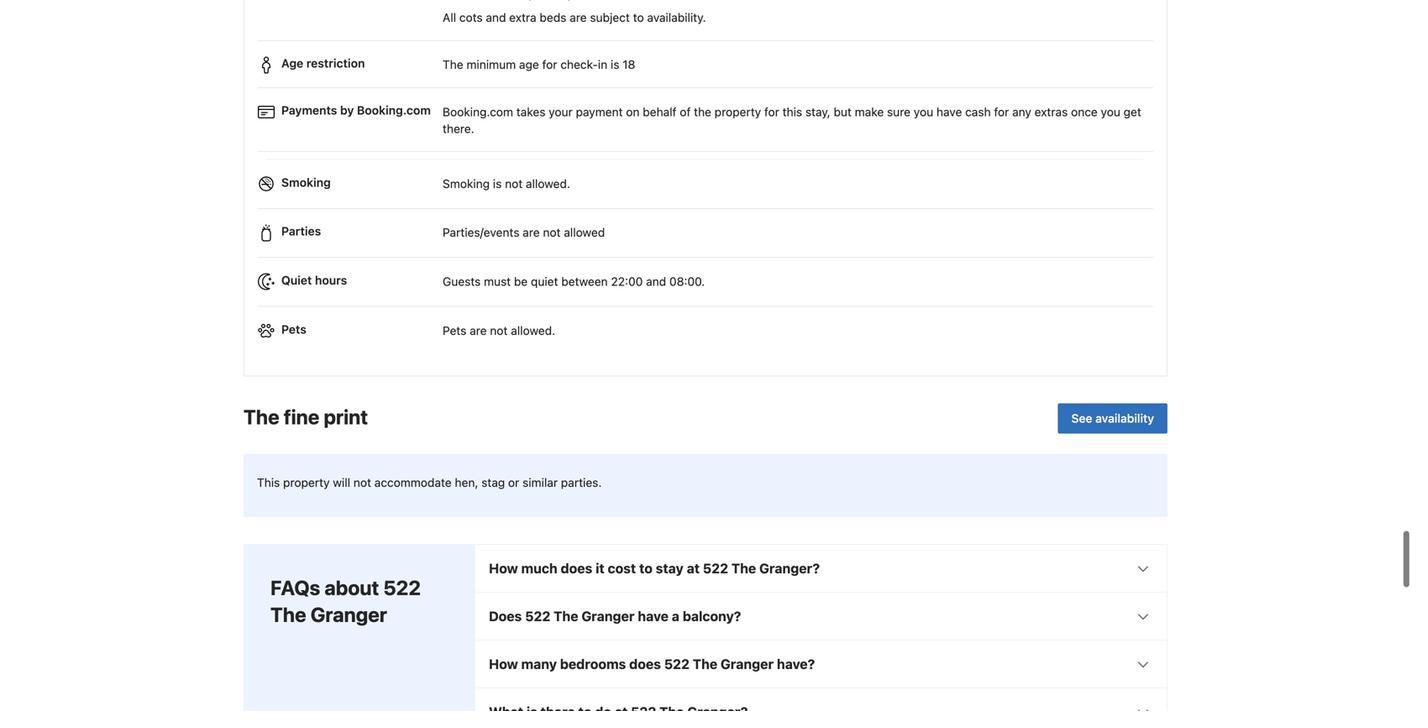 Task type: locate. For each thing, give the bounding box(es) containing it.
does 522 the granger have a balcony? button
[[475, 593, 1167, 640]]

payments
[[281, 104, 337, 117]]

must
[[484, 275, 511, 289]]

age
[[281, 56, 303, 70]]

booking.com
[[357, 104, 431, 117], [443, 105, 513, 119]]

how left much
[[489, 561, 518, 577]]

2 horizontal spatial are
[[570, 10, 587, 24]]

0 vertical spatial how
[[489, 561, 518, 577]]

granger down it
[[582, 608, 635, 624]]

the down balcony?
[[693, 656, 718, 672]]

many
[[521, 656, 557, 672]]

booking.com up there.
[[443, 105, 513, 119]]

2 how from the top
[[489, 656, 518, 672]]

is right in
[[611, 58, 619, 72]]

522
[[703, 561, 728, 577], [383, 576, 421, 600], [525, 608, 551, 624], [664, 656, 690, 672]]

extras
[[1035, 105, 1068, 119]]

1 horizontal spatial pets
[[443, 324, 467, 338]]

for left this
[[764, 105, 779, 119]]

property inside booking.com takes your payment on behalf of the property for this stay, but make sure you have cash for any extras once you get there.
[[715, 105, 761, 119]]

not down must
[[490, 324, 508, 338]]

the fine print
[[244, 405, 368, 429]]

does left it
[[561, 561, 592, 577]]

smoking for smoking
[[281, 175, 331, 189]]

how
[[489, 561, 518, 577], [489, 656, 518, 672]]

522 right does
[[525, 608, 551, 624]]

allowed
[[564, 226, 605, 240]]

the down faqs
[[270, 603, 306, 627]]

availability.
[[647, 10, 706, 24]]

1 vertical spatial property
[[283, 476, 330, 490]]

are
[[570, 10, 587, 24], [523, 226, 540, 240], [470, 324, 487, 338]]

smoking up 'parties'
[[281, 175, 331, 189]]

you left get
[[1101, 105, 1121, 119]]

1 horizontal spatial property
[[715, 105, 761, 119]]

the minimum age for check-in is 18
[[443, 58, 635, 72]]

the down much
[[554, 608, 578, 624]]

for right the age
[[542, 58, 557, 72]]

to left stay
[[639, 561, 653, 577]]

0 horizontal spatial pets
[[281, 323, 306, 336]]

quiet hours
[[281, 273, 347, 287]]

0 vertical spatial does
[[561, 561, 592, 577]]

guests
[[443, 275, 481, 289]]

see availability
[[1072, 412, 1154, 425]]

1 vertical spatial are
[[523, 226, 540, 240]]

not left allowed at the top of the page
[[543, 226, 561, 240]]

you right sure
[[914, 105, 933, 119]]

balcony?
[[683, 608, 741, 624]]

availability
[[1096, 412, 1154, 425]]

1 vertical spatial and
[[646, 275, 666, 289]]

0 horizontal spatial smoking
[[281, 175, 331, 189]]

1 horizontal spatial have
[[937, 105, 962, 119]]

property
[[715, 105, 761, 119], [283, 476, 330, 490]]

to right subject at the left top of the page
[[633, 10, 644, 24]]

about
[[324, 576, 379, 600]]

2 horizontal spatial granger
[[721, 656, 774, 672]]

granger?
[[759, 561, 820, 577]]

and right cots
[[486, 10, 506, 24]]

have left a
[[638, 608, 669, 624]]

how much does it cost to stay at 522 the granger? button
[[475, 545, 1167, 592]]

any
[[1012, 105, 1032, 119]]

how inside "dropdown button"
[[489, 561, 518, 577]]

to
[[633, 10, 644, 24], [639, 561, 653, 577]]

0 horizontal spatial you
[[914, 105, 933, 119]]

property left will
[[283, 476, 330, 490]]

beds
[[540, 10, 567, 24]]

1 horizontal spatial booking.com
[[443, 105, 513, 119]]

not up parties/events are not allowed
[[505, 177, 523, 191]]

1 vertical spatial how
[[489, 656, 518, 672]]

quiet
[[281, 273, 312, 287]]

make
[[855, 105, 884, 119]]

0 vertical spatial have
[[937, 105, 962, 119]]

to inside "dropdown button"
[[639, 561, 653, 577]]

cost
[[608, 561, 636, 577]]

stag
[[482, 476, 505, 490]]

0 vertical spatial and
[[486, 10, 506, 24]]

does 522 the granger have a balcony?
[[489, 608, 741, 624]]

allowed.
[[526, 177, 570, 191], [511, 324, 555, 338]]

how inside dropdown button
[[489, 656, 518, 672]]

2 vertical spatial are
[[470, 324, 487, 338]]

and right 22:00
[[646, 275, 666, 289]]

have inside dropdown button
[[638, 608, 669, 624]]

are for allowed
[[523, 226, 540, 240]]

are down guests
[[470, 324, 487, 338]]

0 horizontal spatial does
[[561, 561, 592, 577]]

522 inside faqs about 522 the granger
[[383, 576, 421, 600]]

not for pets
[[490, 324, 508, 338]]

0 horizontal spatial have
[[638, 608, 669, 624]]

behalf
[[643, 105, 677, 119]]

payments by booking.com
[[281, 104, 431, 117]]

not
[[505, 177, 523, 191], [543, 226, 561, 240], [490, 324, 508, 338], [354, 476, 371, 490]]

1 horizontal spatial and
[[646, 275, 666, 289]]

for left any
[[994, 105, 1009, 119]]

1 horizontal spatial are
[[523, 226, 540, 240]]

you
[[914, 105, 933, 119], [1101, 105, 1121, 119]]

1 horizontal spatial smoking
[[443, 177, 490, 191]]

1 vertical spatial have
[[638, 608, 669, 624]]

1 how from the top
[[489, 561, 518, 577]]

1 vertical spatial does
[[629, 656, 661, 672]]

1 you from the left
[[914, 105, 933, 119]]

1 horizontal spatial does
[[629, 656, 661, 672]]

pets down guests
[[443, 324, 467, 338]]

0 horizontal spatial for
[[542, 58, 557, 72]]

0 horizontal spatial are
[[470, 324, 487, 338]]

parties.
[[561, 476, 602, 490]]

0 horizontal spatial property
[[283, 476, 330, 490]]

allowed. down quiet
[[511, 324, 555, 338]]

granger
[[311, 603, 387, 627], [582, 608, 635, 624], [721, 656, 774, 672]]

0 vertical spatial allowed.
[[526, 177, 570, 191]]

pets for pets are not allowed.
[[443, 324, 467, 338]]

pets
[[281, 323, 306, 336], [443, 324, 467, 338]]

cots
[[459, 10, 483, 24]]

have
[[937, 105, 962, 119], [638, 608, 669, 624]]

1 vertical spatial is
[[493, 177, 502, 191]]

it
[[596, 561, 605, 577]]

the
[[443, 58, 463, 72], [244, 405, 279, 429], [732, 561, 756, 577], [270, 603, 306, 627], [554, 608, 578, 624], [693, 656, 718, 672]]

allowed. up parties/events are not allowed
[[526, 177, 570, 191]]

but
[[834, 105, 852, 119]]

the inside faqs about 522 the granger
[[270, 603, 306, 627]]

on
[[626, 105, 640, 119]]

522 inside dropdown button
[[525, 608, 551, 624]]

does inside dropdown button
[[629, 656, 661, 672]]

522 right at
[[703, 561, 728, 577]]

the left the granger?
[[732, 561, 756, 577]]

pets down quiet on the top
[[281, 323, 306, 336]]

and
[[486, 10, 506, 24], [646, 275, 666, 289]]

1 horizontal spatial is
[[611, 58, 619, 72]]

a
[[672, 608, 680, 624]]

booking.com right by
[[357, 104, 431, 117]]

are up be
[[523, 226, 540, 240]]

smoking up "parties/events"
[[443, 177, 490, 191]]

are right the beds
[[570, 10, 587, 24]]

1 vertical spatial allowed.
[[511, 324, 555, 338]]

not for parties/events
[[543, 226, 561, 240]]

have left cash
[[937, 105, 962, 119]]

0 horizontal spatial booking.com
[[357, 104, 431, 117]]

quiet
[[531, 275, 558, 289]]

faqs about 522 the granger
[[270, 576, 421, 627]]

the left minimum
[[443, 58, 463, 72]]

522 down a
[[664, 656, 690, 672]]

how left the many
[[489, 656, 518, 672]]

in
[[598, 58, 607, 72]]

granger left have?
[[721, 656, 774, 672]]

granger down about in the bottom left of the page
[[311, 603, 387, 627]]

1 vertical spatial to
[[639, 561, 653, 577]]

stay,
[[806, 105, 831, 119]]

is
[[611, 58, 619, 72], [493, 177, 502, 191]]

522 right about in the bottom left of the page
[[383, 576, 421, 600]]

booking.com takes your payment on behalf of the property for this stay, but make sure you have cash for any extras once you get there.
[[443, 105, 1142, 135]]

is up "parties/events"
[[493, 177, 502, 191]]

does inside "dropdown button"
[[561, 561, 592, 577]]

does right bedrooms
[[629, 656, 661, 672]]

this property will not accommodate hen, stag or similar parties.
[[257, 476, 602, 490]]

0 horizontal spatial granger
[[311, 603, 387, 627]]

takes
[[516, 105, 546, 119]]

1 horizontal spatial granger
[[582, 608, 635, 624]]

0 vertical spatial property
[[715, 105, 761, 119]]

1 horizontal spatial you
[[1101, 105, 1121, 119]]

property right the
[[715, 105, 761, 119]]

does
[[561, 561, 592, 577], [629, 656, 661, 672]]

for
[[542, 58, 557, 72], [764, 105, 779, 119], [994, 105, 1009, 119]]



Task type: describe. For each thing, give the bounding box(es) containing it.
0 horizontal spatial is
[[493, 177, 502, 191]]

minimum
[[467, 58, 516, 72]]

this
[[257, 476, 280, 490]]

of
[[680, 105, 691, 119]]

accommodate
[[374, 476, 452, 490]]

booking.com inside booking.com takes your payment on behalf of the property for this stay, but make sure you have cash for any extras once you get there.
[[443, 105, 513, 119]]

0 horizontal spatial and
[[486, 10, 506, 24]]

age restriction
[[281, 56, 365, 70]]

not right will
[[354, 476, 371, 490]]

faqs
[[270, 576, 320, 600]]

once
[[1071, 105, 1098, 119]]

how for how much does it cost to stay at 522 the granger?
[[489, 561, 518, 577]]

see
[[1072, 412, 1093, 425]]

all
[[443, 10, 456, 24]]

extra
[[509, 10, 537, 24]]

2 you from the left
[[1101, 105, 1121, 119]]

cash
[[965, 105, 991, 119]]

there.
[[443, 122, 474, 135]]

hen,
[[455, 476, 478, 490]]

not for smoking
[[505, 177, 523, 191]]

see availability button
[[1058, 404, 1168, 434]]

the
[[694, 105, 711, 119]]

18
[[623, 58, 635, 72]]

how for how many bedrooms does 522 the granger have?
[[489, 656, 518, 672]]

the inside how many bedrooms does 522 the granger have? dropdown button
[[693, 656, 718, 672]]

how many bedrooms does 522 the granger have?
[[489, 656, 815, 672]]

pets are not allowed.
[[443, 324, 555, 338]]

are for allowed.
[[470, 324, 487, 338]]

how much does it cost to stay at 522 the granger?
[[489, 561, 820, 577]]

parties/events are not allowed
[[443, 226, 605, 240]]

granger inside dropdown button
[[721, 656, 774, 672]]

get
[[1124, 105, 1142, 119]]

age
[[519, 58, 539, 72]]

between
[[561, 275, 608, 289]]

pets for pets
[[281, 323, 306, 336]]

hours
[[315, 273, 347, 287]]

similar
[[523, 476, 558, 490]]

the left fine
[[244, 405, 279, 429]]

the inside does 522 the granger have a balcony? dropdown button
[[554, 608, 578, 624]]

granger inside faqs about 522 the granger
[[311, 603, 387, 627]]

0 vertical spatial is
[[611, 58, 619, 72]]

522 inside "dropdown button"
[[703, 561, 728, 577]]

or
[[508, 476, 519, 490]]

have?
[[777, 656, 815, 672]]

1 horizontal spatial for
[[764, 105, 779, 119]]

this
[[783, 105, 802, 119]]

parties/events
[[443, 226, 520, 240]]

much
[[521, 561, 558, 577]]

2 horizontal spatial for
[[994, 105, 1009, 119]]

granger inside dropdown button
[[582, 608, 635, 624]]

sure
[[887, 105, 911, 119]]

all cots and extra beds are subject to availability.
[[443, 10, 706, 24]]

payment
[[576, 105, 623, 119]]

be
[[514, 275, 528, 289]]

allowed. for smoking is not allowed.
[[526, 177, 570, 191]]

allowed. for pets are not allowed.
[[511, 324, 555, 338]]

how many bedrooms does 522 the granger have? button
[[475, 641, 1167, 688]]

does
[[489, 608, 522, 624]]

22:00
[[611, 275, 643, 289]]

08:00.
[[669, 275, 705, 289]]

smoking is not allowed.
[[443, 177, 570, 191]]

parties
[[281, 224, 321, 238]]

0 vertical spatial are
[[570, 10, 587, 24]]

smoking for smoking is not allowed.
[[443, 177, 490, 191]]

restriction
[[306, 56, 365, 70]]

fine
[[284, 405, 319, 429]]

by
[[340, 104, 354, 117]]

guests must be quiet between 22:00 and 08:00.
[[443, 275, 705, 289]]

0 vertical spatial to
[[633, 10, 644, 24]]

accordion control element
[[475, 544, 1168, 712]]

bedrooms
[[560, 656, 626, 672]]

at
[[687, 561, 700, 577]]

have inside booking.com takes your payment on behalf of the property for this stay, but make sure you have cash for any extras once you get there.
[[937, 105, 962, 119]]

subject
[[590, 10, 630, 24]]

print
[[324, 405, 368, 429]]

your
[[549, 105, 573, 119]]

will
[[333, 476, 350, 490]]

check-
[[561, 58, 598, 72]]

the inside how much does it cost to stay at 522 the granger? "dropdown button"
[[732, 561, 756, 577]]

stay
[[656, 561, 684, 577]]

522 inside dropdown button
[[664, 656, 690, 672]]



Task type: vqa. For each thing, say whether or not it's contained in the screenshot.
not related to Pets
yes



